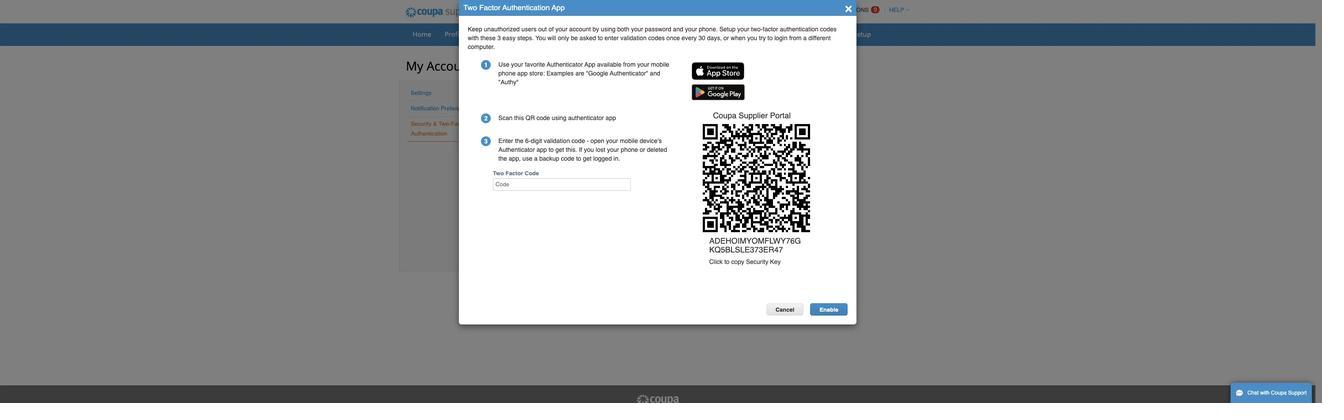 Task type: describe. For each thing, give the bounding box(es) containing it.
device's
[[640, 137, 662, 144]]

setup inside keep unauthorized users out of your account by using both your password and your phone. setup your two-factor authentication codes with these 3 easy steps. you will only be asked to enter validation codes once every 30 days, or when you try to login from a different computer.
[[720, 26, 736, 33]]

invoices link
[[608, 27, 645, 41]]

profile
[[445, 30, 465, 38]]

out
[[538, 26, 547, 33]]

home
[[413, 30, 432, 38]]

cancel
[[776, 306, 795, 313]]

catalogs
[[652, 30, 679, 38]]

logged
[[594, 155, 612, 162]]

every
[[682, 34, 697, 42]]

security inside "my account security & two-factor authentication"
[[477, 62, 507, 73]]

use
[[499, 61, 510, 68]]

enter the 6-digit validation code - open your mobile device's authenticator app to get this. if you lost your phone or deleted the app, use a backup code to get logged in.
[[499, 137, 667, 162]]

setup link
[[848, 27, 877, 41]]

factor
[[763, 26, 779, 33]]

enter inside using sms, a code will be sent to your mobile phone number. enter verification code when prompted and select ok. sms rates apply.
[[715, 239, 730, 246]]

notification preferences
[[411, 105, 472, 112]]

authentication inside "my account security & two-factor authentication"
[[560, 62, 615, 73]]

add-ons
[[815, 30, 840, 38]]

invoices
[[614, 30, 639, 38]]

you
[[536, 34, 546, 42]]

1 vertical spatial account
[[541, 120, 561, 126]]

sent
[[618, 239, 630, 246]]

lost
[[596, 146, 606, 153]]

this.
[[566, 146, 577, 153]]

click
[[710, 258, 723, 266]]

orders link
[[472, 27, 505, 41]]

app up of
[[552, 3, 565, 12]]

phone inside enter the 6-digit validation code - open your mobile device's authenticator app to get this. if you lost your phone or deleted the app, use a backup code to get logged in.
[[621, 146, 638, 153]]

deleted
[[647, 146, 667, 153]]

security & two-factor authentication
[[411, 121, 467, 137]]

1 horizontal spatial setup
[[854, 30, 871, 38]]

1 vertical spatial enable
[[508, 169, 526, 175]]

6-
[[525, 137, 531, 144]]

asked
[[580, 34, 596, 42]]

when inside using sms, a code will be sent to your mobile phone number. enter verification code when prompted and select ok. sms rates apply.
[[591, 248, 606, 255]]

security inside adehoimyomflwy76g kq5blsle373er47 click to copy security key
[[746, 258, 769, 266]]

kq5blsle373er47
[[710, 245, 783, 255]]

and inside keep unauthorized users out of your account by using both your password and your phone. setup your two-factor authentication codes with these 3 easy steps. you will only be asked to enter validation codes once every 30 days, or when you try to login from a different computer.
[[673, 26, 684, 33]]

be inside keep unauthorized users out of your account by using both your password and your phone. setup your two-factor authentication codes with these 3 easy steps. you will only be asked to enter validation codes once every 30 days, or when you try to login from a different computer.
[[571, 34, 578, 42]]

your right open
[[606, 137, 618, 144]]

days,
[[707, 34, 722, 42]]

to inside using sms, a code will be sent to your mobile phone number. enter verification code when prompted and select ok. sms rates apply.
[[632, 239, 637, 246]]

2
[[484, 115, 488, 122]]

apply.
[[709, 248, 725, 255]]

two factor code
[[493, 170, 539, 177]]

service/time sheets
[[513, 30, 575, 38]]

scan this qr code using authenticator app
[[499, 114, 616, 121]]

service/time
[[513, 30, 552, 38]]

sourcing
[[774, 30, 801, 38]]

0 vertical spatial coupa supplier portal image
[[399, 1, 513, 23]]

different
[[809, 34, 831, 42]]

code right qr on the left
[[537, 114, 550, 121]]

use your favorite authenticator app available from your mobile phone app store: examples are "google authenticator" and "authy"
[[499, 61, 670, 86]]

business performance link
[[686, 27, 767, 41]]

apple app store two factor authentication app image
[[692, 62, 745, 80]]

mobile inside 'use your favorite authenticator app available from your mobile phone app store: examples are "google authenticator" and "authy"'
[[651, 61, 670, 68]]

3 inside keep unauthorized users out of your account by using both your password and your phone. setup your two-factor authentication codes with these 3 easy steps. you will only be asked to enter validation codes once every 30 days, or when you try to login from a different computer.
[[498, 34, 501, 42]]

factor for two factor authentication app
[[479, 3, 501, 12]]

to down the if
[[576, 155, 582, 162]]

your up every
[[685, 26, 697, 33]]

two factor authentication app
[[464, 3, 565, 12]]

will inside using sms, a code will be sent to your mobile phone number. enter verification code when prompted and select ok. sms rates apply.
[[600, 239, 608, 246]]

will inside keep unauthorized users out of your account by using both your password and your phone. setup your two-factor authentication codes with these 3 easy steps. you will only be asked to enter validation codes once every 30 days, or when you try to login from a different computer.
[[548, 34, 556, 42]]

notification preferences link
[[411, 105, 472, 112]]

be inside using sms, a code will be sent to your mobile phone number. enter verification code when prompted and select ok. sms rates apply.
[[610, 239, 617, 246]]

factor inside security & two-factor authentication
[[451, 121, 467, 127]]

key
[[770, 258, 781, 266]]

& inside security & two-factor authentication
[[433, 121, 437, 127]]

authenticator
[[568, 114, 604, 121]]

two for two factor authentication app
[[464, 3, 477, 12]]

from inside keep unauthorized users out of your account by using both your password and your phone. setup your two-factor authentication codes with these 3 easy steps. you will only be asked to enter validation codes once every 30 days, or when you try to login from a different computer.
[[790, 34, 802, 42]]

code down sms,
[[576, 248, 590, 255]]

enable button
[[811, 303, 848, 316]]

sourcing link
[[769, 27, 807, 41]]

1 vertical spatial codes
[[649, 34, 665, 42]]

using for using an authenticator app available from your mobile phone app store
[[545, 168, 561, 175]]

validation inside keep unauthorized users out of your account by using both your password and your phone. setup your two-factor authentication codes with these 3 easy steps. you will only be asked to enter validation codes once every 30 days, or when you try to login from a different computer.
[[621, 34, 647, 42]]

chat with coupa support button
[[1231, 383, 1313, 403]]

for
[[519, 120, 526, 126]]

store:
[[530, 70, 545, 77]]

enable for both account access (login) and payment changes
[[500, 120, 661, 126]]

settings link
[[411, 90, 432, 96]]

two- inside security & two-factor authentication
[[439, 121, 451, 127]]

password
[[645, 26, 672, 33]]

backup
[[540, 155, 560, 162]]

security inside security & two-factor authentication
[[411, 121, 432, 127]]

changes
[[638, 120, 661, 126]]

using for using sms, a code will be sent to your mobile phone number. enter verification code when prompted and select ok. sms rates apply.
[[545, 239, 561, 246]]

two- inside "my account security & two-factor authentication"
[[517, 62, 535, 73]]

google play store two factor authentication app image
[[692, 84, 745, 100]]

phone inside using sms, a code will be sent to your mobile phone number. enter verification code when prompted and select ok. sms rates apply.
[[672, 239, 690, 246]]

authenticator inside enter the 6-digit validation code - open your mobile device's authenticator app to get this. if you lost your phone or deleted the app, use a backup code to get logged in.
[[499, 146, 535, 153]]

available inside the using an authenticator app available from your mobile phone app store
[[621, 168, 646, 175]]

add-
[[815, 30, 829, 38]]

app inside the using an authenticator app available from your mobile phone app store
[[609, 168, 620, 175]]

chat with coupa support
[[1248, 390, 1307, 396]]

30
[[699, 34, 706, 42]]

are
[[576, 70, 585, 77]]

Two Factor Code text field
[[493, 178, 631, 191]]

if
[[579, 146, 583, 153]]

phone.
[[699, 26, 718, 33]]

notification
[[411, 105, 439, 112]]

1 vertical spatial the
[[499, 155, 507, 162]]

adehoimyomflwy76g kq5blsle373er47 click to copy security key
[[710, 237, 801, 266]]

store
[[545, 177, 559, 184]]

authentication down are
[[545, 82, 612, 96]]

only
[[558, 34, 569, 42]]

sms,
[[562, 239, 578, 246]]

performance
[[721, 30, 761, 38]]

cancel button
[[767, 303, 804, 316]]

account
[[569, 26, 591, 33]]

app inside the using an authenticator app available from your mobile phone app store
[[714, 168, 724, 175]]

authenticator up use
[[505, 139, 554, 149]]

your inside the using an authenticator app available from your mobile phone app store
[[661, 168, 674, 175]]

authenticator"
[[610, 70, 649, 77]]

factor for two-factor authentication
[[514, 82, 543, 96]]

users
[[522, 26, 537, 33]]

examples
[[547, 70, 574, 77]]

verification
[[545, 248, 574, 255]]



Task type: vqa. For each thing, say whether or not it's contained in the screenshot.
catalog associated with A catalog is rejected
no



Task type: locate. For each thing, give the bounding box(es) containing it.
×
[[845, 0, 852, 15]]

0 horizontal spatial codes
[[649, 34, 665, 42]]

with inside keep unauthorized users out of your account by using both your password and your phone. setup your two-factor authentication codes with these 3 easy steps. you will only be asked to enter validation codes once every 30 days, or when you try to login from a different computer.
[[468, 34, 479, 42]]

app inside 'use your favorite authenticator app available from your mobile phone app store: examples are "google authenticator" and "authy"'
[[585, 61, 596, 68]]

two-
[[751, 26, 763, 33]]

favorite
[[525, 61, 545, 68]]

access
[[563, 120, 581, 126]]

using up enter
[[601, 26, 616, 33]]

using inside the using an authenticator app available from your mobile phone app store
[[545, 168, 561, 175]]

2 using from the top
[[545, 239, 561, 246]]

2 horizontal spatial from
[[790, 34, 802, 42]]

code
[[525, 170, 539, 177]]

to right try
[[768, 34, 773, 42]]

0 horizontal spatial account
[[427, 57, 473, 74]]

supplier
[[739, 111, 768, 120]]

0 horizontal spatial &
[[433, 121, 437, 127]]

app down in. at top left
[[609, 168, 620, 175]]

0 vertical spatial with
[[468, 34, 479, 42]]

authentication down notification
[[411, 130, 447, 137]]

authenticator inside the using an authenticator app available from your mobile phone app store
[[571, 168, 607, 175]]

coupa down google play store two factor authentication app image
[[713, 111, 737, 120]]

setup
[[720, 26, 736, 33], [854, 30, 871, 38]]

authenticator up app,
[[499, 146, 535, 153]]

0 vertical spatial using
[[545, 168, 561, 175]]

authenticator inside 'use your favorite authenticator app available from your mobile phone app store: examples are "google authenticator" and "authy"'
[[547, 61, 583, 68]]

factor down store:
[[514, 82, 543, 96]]

1 vertical spatial 3
[[484, 138, 488, 145]]

phone inside 'use your favorite authenticator app available from your mobile phone app store: examples are "google authenticator" and "authy"'
[[499, 70, 516, 77]]

0 vertical spatial or
[[724, 34, 729, 42]]

your
[[556, 26, 568, 33], [631, 26, 643, 33], [685, 26, 697, 33], [738, 26, 750, 33], [511, 61, 523, 68], [638, 61, 650, 68], [606, 137, 618, 144], [607, 146, 619, 153], [661, 168, 674, 175], [639, 239, 651, 246]]

0 horizontal spatial 3
[[484, 138, 488, 145]]

security down notification
[[411, 121, 432, 127]]

your inside using sms, a code will be sent to your mobile phone number. enter verification code when prompted and select ok. sms rates apply.
[[639, 239, 651, 246]]

0 vertical spatial codes
[[821, 26, 837, 33]]

0 vertical spatial the
[[515, 137, 524, 144]]

2 vertical spatial a
[[579, 239, 583, 246]]

and inside 'use your favorite authenticator app available from your mobile phone app store: examples are "google authenticator" and "authy"'
[[650, 70, 661, 77]]

phone inside the using an authenticator app available from your mobile phone app store
[[695, 168, 712, 175]]

both
[[618, 26, 630, 33]]

be down the account
[[571, 34, 578, 42]]

factor
[[479, 3, 501, 12], [535, 62, 558, 73], [514, 82, 543, 96], [451, 121, 467, 127], [506, 170, 523, 177]]

a right sms,
[[579, 239, 583, 246]]

using up "store"
[[545, 168, 561, 175]]

the left app,
[[499, 155, 507, 162]]

factor down preferences at the top left of the page
[[451, 121, 467, 127]]

code right sms,
[[584, 239, 598, 246]]

1 vertical spatial validation
[[544, 137, 570, 144]]

via authenticator app disabled
[[492, 139, 594, 149]]

authenticator up examples in the top of the page
[[547, 61, 583, 68]]

available up "google
[[597, 61, 622, 68]]

1 vertical spatial will
[[600, 239, 608, 246]]

when right the days, at right top
[[731, 34, 746, 42]]

account down the profile link
[[427, 57, 473, 74]]

2 horizontal spatial two-
[[517, 62, 535, 73]]

prompted
[[608, 248, 634, 255]]

your right "use"
[[511, 61, 523, 68]]

&
[[509, 62, 514, 73], [433, 121, 437, 127]]

settings
[[411, 90, 432, 96]]

setup right 'ons'
[[854, 30, 871, 38]]

0 vertical spatial from
[[790, 34, 802, 42]]

easy
[[503, 34, 516, 42]]

1 horizontal spatial coupa supplier portal image
[[636, 395, 680, 403]]

using an authenticator app available from your mobile phone app store
[[545, 168, 724, 184]]

0 vertical spatial when
[[731, 34, 746, 42]]

chat
[[1248, 390, 1259, 396]]

2 horizontal spatial security
[[746, 258, 769, 266]]

0 horizontal spatial from
[[623, 61, 636, 68]]

None checkbox
[[499, 169, 505, 175]]

will down of
[[548, 34, 556, 42]]

setup up the days, at right top
[[720, 26, 736, 33]]

enter inside enter the 6-digit validation code - open your mobile device's authenticator app to get this. if you lost your phone or deleted the app, use a backup code to get logged in.
[[499, 137, 513, 144]]

try
[[759, 34, 766, 42]]

1 horizontal spatial get
[[583, 155, 592, 162]]

unauthorized
[[484, 26, 520, 33]]

1 horizontal spatial from
[[647, 168, 660, 175]]

(login)
[[583, 120, 601, 126]]

0 horizontal spatial be
[[571, 34, 578, 42]]

1 vertical spatial using
[[552, 114, 567, 121]]

1 vertical spatial or
[[640, 146, 645, 153]]

enter up app,
[[499, 137, 513, 144]]

be left sent
[[610, 239, 617, 246]]

coupa supplier portal
[[713, 111, 791, 120]]

coupa inside chat with coupa support button
[[1272, 390, 1287, 396]]

1 horizontal spatial two
[[493, 170, 504, 177]]

app left the if
[[556, 139, 570, 149]]

from inside the using an authenticator app available from your mobile phone app store
[[647, 168, 660, 175]]

enter
[[605, 34, 619, 42]]

0 vertical spatial get
[[556, 146, 564, 153]]

0 horizontal spatial coupa
[[713, 111, 737, 120]]

you down two-
[[748, 34, 758, 42]]

0 vertical spatial &
[[509, 62, 514, 73]]

using up verification
[[545, 239, 561, 246]]

security & two-factor authentication link
[[411, 121, 467, 137]]

from inside 'use your favorite authenticator app available from your mobile phone app store: examples are "google authenticator" and "authy"'
[[623, 61, 636, 68]]

a inside enter the 6-digit validation code - open your mobile device's authenticator app to get this. if you lost your phone or deleted the app, use a backup code to get logged in.
[[534, 155, 538, 162]]

or inside keep unauthorized users out of your account by using both your password and your phone. setup your two-factor authentication codes with these 3 easy steps. you will only be asked to enter validation codes once every 30 days, or when you try to login from a different computer.
[[724, 34, 729, 42]]

& down notification preferences link
[[433, 121, 437, 127]]

3 left via
[[484, 138, 488, 145]]

1 horizontal spatial codes
[[821, 26, 837, 33]]

you inside enter the 6-digit validation code - open your mobile device's authenticator app to get this. if you lost your phone or deleted the app, use a backup code to get logged in.
[[584, 146, 594, 153]]

0 vertical spatial using
[[601, 26, 616, 33]]

coupa left support
[[1272, 390, 1287, 396]]

1 horizontal spatial be
[[610, 239, 617, 246]]

login
[[775, 34, 788, 42]]

0 vertical spatial available
[[597, 61, 622, 68]]

× button
[[845, 0, 852, 15]]

0 horizontal spatial enter
[[499, 137, 513, 144]]

a right use
[[534, 155, 538, 162]]

to right sent
[[632, 239, 637, 246]]

0 vertical spatial you
[[748, 34, 758, 42]]

or
[[724, 34, 729, 42], [640, 146, 645, 153]]

0 horizontal spatial get
[[556, 146, 564, 153]]

from down deleted
[[647, 168, 660, 175]]

1 horizontal spatial or
[[724, 34, 729, 42]]

you right the if
[[584, 146, 594, 153]]

1 horizontal spatial two-
[[492, 82, 514, 96]]

enter up apply.
[[715, 239, 730, 246]]

number.
[[691, 239, 714, 246]]

computer.
[[468, 43, 495, 50]]

a inside keep unauthorized users out of your account by using both your password and your phone. setup your two-factor authentication codes with these 3 easy steps. you will only be asked to enter validation codes once every 30 days, or when you try to login from a different computer.
[[804, 34, 807, 42]]

-
[[587, 137, 589, 144]]

1 vertical spatial get
[[583, 155, 592, 162]]

two- down "my account security & two-factor authentication" in the top left of the page
[[492, 82, 514, 96]]

the left 6-
[[515, 137, 524, 144]]

3 down 'unauthorized'
[[498, 34, 501, 42]]

phone
[[499, 70, 516, 77], [621, 146, 638, 153], [695, 168, 712, 175], [672, 239, 690, 246]]

code up the if
[[572, 137, 585, 144]]

this
[[514, 114, 524, 121]]

when left the prompted
[[591, 248, 606, 255]]

1 vertical spatial two
[[493, 170, 504, 177]]

0 horizontal spatial will
[[548, 34, 556, 42]]

you inside keep unauthorized users out of your account by using both your password and your phone. setup your two-factor authentication codes with these 3 easy steps. you will only be asked to enter validation codes once every 30 days, or when you try to login from a different computer.
[[748, 34, 758, 42]]

to inside adehoimyomflwy76g kq5blsle373er47 click to copy security key
[[725, 258, 730, 266]]

1 horizontal spatial coupa
[[1272, 390, 1287, 396]]

factor inside "my account security & two-factor authentication"
[[535, 62, 558, 73]]

two up keep
[[464, 3, 477, 12]]

0 horizontal spatial two
[[464, 3, 477, 12]]

0 horizontal spatial with
[[468, 34, 479, 42]]

enable down app,
[[508, 169, 526, 175]]

1 vertical spatial using
[[545, 239, 561, 246]]

to left copy
[[725, 258, 730, 266]]

or down device's
[[640, 146, 645, 153]]

app
[[518, 70, 528, 77], [606, 114, 616, 121], [537, 146, 547, 153], [714, 168, 724, 175]]

1 vertical spatial available
[[621, 168, 646, 175]]

1 vertical spatial coupa
[[1272, 390, 1287, 396]]

and right authenticator"
[[650, 70, 661, 77]]

0 horizontal spatial or
[[640, 146, 645, 153]]

your up the select
[[639, 239, 651, 246]]

2 vertical spatial enable
[[820, 306, 839, 313]]

from up authenticator"
[[623, 61, 636, 68]]

two
[[464, 3, 477, 12], [493, 170, 504, 177]]

by
[[593, 26, 599, 33]]

two- down notification preferences link
[[439, 121, 451, 127]]

a
[[804, 34, 807, 42], [534, 155, 538, 162], [579, 239, 583, 246]]

0 vertical spatial be
[[571, 34, 578, 42]]

qr
[[526, 114, 535, 121]]

1 horizontal spatial with
[[1261, 390, 1270, 396]]

0 horizontal spatial security
[[411, 121, 432, 127]]

validation down 'both'
[[621, 34, 647, 42]]

orders
[[478, 30, 500, 38]]

1 horizontal spatial 3
[[498, 34, 501, 42]]

1 vertical spatial a
[[534, 155, 538, 162]]

1 horizontal spatial security
[[477, 62, 507, 73]]

0 vertical spatial enable
[[500, 120, 518, 126]]

factor up 'unauthorized'
[[479, 3, 501, 12]]

keep unauthorized users out of your account by using both your password and your phone. setup your two-factor authentication codes with these 3 easy steps. you will only be asked to enter validation codes once every 30 days, or when you try to login from a different computer.
[[468, 26, 837, 50]]

get left this.
[[556, 146, 564, 153]]

1 horizontal spatial you
[[748, 34, 758, 42]]

0 vertical spatial security
[[477, 62, 507, 73]]

2 horizontal spatial a
[[804, 34, 807, 42]]

factor down app,
[[506, 170, 523, 177]]

0 vertical spatial will
[[548, 34, 556, 42]]

two down via
[[493, 170, 504, 177]]

security down kq5blsle373er47
[[746, 258, 769, 266]]

0 horizontal spatial when
[[591, 248, 606, 255]]

using sms, a code will be sent to your mobile phone number. enter verification code when prompted and select ok. sms rates apply.
[[545, 239, 730, 255]]

1 vertical spatial coupa supplier portal image
[[636, 395, 680, 403]]

or inside enter the 6-digit validation code - open your mobile device's authenticator app to get this. if you lost your phone or deleted the app, use a backup code to get logged in.
[[640, 146, 645, 153]]

enable inside enable 'button'
[[820, 306, 839, 313]]

1 vertical spatial security
[[411, 121, 432, 127]]

0 vertical spatial enter
[[499, 137, 513, 144]]

ok.
[[666, 248, 676, 255]]

1 vertical spatial &
[[433, 121, 437, 127]]

available inside 'use your favorite authenticator app available from your mobile phone app store: examples are "google authenticator" and "authy"'
[[597, 61, 622, 68]]

open
[[591, 137, 605, 144]]

will up the prompted
[[600, 239, 608, 246]]

account right both
[[541, 120, 561, 126]]

0 vertical spatial 3
[[498, 34, 501, 42]]

app inside 'use your favorite authenticator app available from your mobile phone app store: examples are "google authenticator" and "authy"'
[[518, 70, 528, 77]]

enable right cancel
[[820, 306, 839, 313]]

select
[[648, 248, 664, 255]]

mobile inside using sms, a code will be sent to your mobile phone number. enter verification code when prompted and select ok. sms rates apply.
[[653, 239, 671, 246]]

and right the (login)
[[602, 120, 612, 126]]

using inside keep unauthorized users out of your account by using both your password and your phone. setup your two-factor authentication codes with these 3 easy steps. you will only be asked to enter validation codes once every 30 days, or when you try to login from a different computer.
[[601, 26, 616, 33]]

0 vertical spatial coupa
[[713, 111, 737, 120]]

using right both
[[552, 114, 567, 121]]

and up the once
[[673, 26, 684, 33]]

factor up two-factor authentication
[[535, 62, 558, 73]]

app up "google
[[585, 61, 596, 68]]

1 vertical spatial enter
[[715, 239, 730, 246]]

1 vertical spatial be
[[610, 239, 617, 246]]

1 horizontal spatial validation
[[621, 34, 647, 42]]

asn
[[588, 30, 601, 38]]

codes down 'password' at the top of the page
[[649, 34, 665, 42]]

a inside using sms, a code will be sent to your mobile phone number. enter verification code when prompted and select ok. sms rates apply.
[[579, 239, 583, 246]]

1 vertical spatial from
[[623, 61, 636, 68]]

1 horizontal spatial using
[[601, 26, 616, 33]]

validation inside enter the 6-digit validation code - open your mobile device's authenticator app to get this. if you lost your phone or deleted the app, use a backup code to get logged in.
[[544, 137, 570, 144]]

0 vertical spatial two-
[[517, 62, 535, 73]]

or right the days, at right top
[[724, 34, 729, 42]]

authentication
[[780, 26, 819, 33]]

get down disabled
[[583, 155, 592, 162]]

mobile inside enter the 6-digit validation code - open your mobile device's authenticator app to get this. if you lost your phone or deleted the app, use a backup code to get logged in.
[[620, 137, 638, 144]]

authentication inside security & two-factor authentication
[[411, 130, 447, 137]]

app,
[[509, 155, 521, 162]]

0 vertical spatial account
[[427, 57, 473, 74]]

my account security & two-factor authentication
[[406, 57, 615, 74]]

2 vertical spatial security
[[746, 258, 769, 266]]

coupa
[[713, 111, 737, 120], [1272, 390, 1287, 396]]

& up "authy"
[[509, 62, 514, 73]]

1 vertical spatial with
[[1261, 390, 1270, 396]]

security up "authy"
[[477, 62, 507, 73]]

two-factor authentication
[[492, 82, 612, 96]]

via
[[492, 139, 503, 149]]

coupa supplier portal image
[[399, 1, 513, 23], [636, 395, 680, 403]]

when
[[731, 34, 746, 42], [591, 248, 606, 255]]

business
[[692, 30, 719, 38]]

codes up the different at top
[[821, 26, 837, 33]]

0 horizontal spatial using
[[552, 114, 567, 121]]

when inside keep unauthorized users out of your account by using both your password and your phone. setup your two-factor authentication codes with these 3 easy steps. you will only be asked to enter validation codes once every 30 days, or when you try to login from a different computer.
[[731, 34, 746, 42]]

rates
[[693, 248, 707, 255]]

your up authenticator"
[[638, 61, 650, 68]]

and inside using sms, a code will be sent to your mobile phone number. enter verification code when prompted and select ok. sms rates apply.
[[636, 248, 646, 255]]

from down authentication
[[790, 34, 802, 42]]

available down device's
[[621, 168, 646, 175]]

1 horizontal spatial account
[[541, 120, 561, 126]]

mobile inside the using an authenticator app available from your mobile phone app store
[[675, 168, 693, 175]]

code down this.
[[561, 155, 575, 162]]

app inside enter the 6-digit validation code - open your mobile device's authenticator app to get this. if you lost your phone or deleted the app, use a backup code to get logged in.
[[537, 146, 547, 153]]

1 horizontal spatial enter
[[715, 239, 730, 246]]

support
[[1289, 390, 1307, 396]]

0 vertical spatial a
[[804, 34, 807, 42]]

0 vertical spatial two
[[464, 3, 477, 12]]

both
[[528, 120, 539, 126]]

digit
[[531, 137, 542, 144]]

a down authentication
[[804, 34, 807, 42]]

business performance
[[692, 30, 761, 38]]

0 horizontal spatial validation
[[544, 137, 570, 144]]

add-ons link
[[809, 27, 846, 41]]

1 horizontal spatial a
[[579, 239, 583, 246]]

your down deleted
[[661, 168, 674, 175]]

enable left the 'for'
[[500, 120, 518, 126]]

your up in. at top left
[[607, 146, 619, 153]]

two for two factor code
[[493, 170, 504, 177]]

2 vertical spatial from
[[647, 168, 660, 175]]

1 vertical spatial you
[[584, 146, 594, 153]]

1 horizontal spatial &
[[509, 62, 514, 73]]

authentication up users
[[503, 3, 550, 12]]

0 horizontal spatial setup
[[720, 26, 736, 33]]

profile link
[[439, 27, 471, 41]]

with down keep
[[468, 34, 479, 42]]

2 vertical spatial two-
[[439, 121, 451, 127]]

sms
[[678, 248, 691, 255]]

your up only
[[556, 26, 568, 33]]

0 horizontal spatial the
[[499, 155, 507, 162]]

authenticator
[[547, 61, 583, 68], [505, 139, 554, 149], [499, 146, 535, 153], [571, 168, 607, 175]]

0 horizontal spatial two-
[[439, 121, 451, 127]]

payment
[[613, 120, 636, 126]]

using
[[545, 168, 561, 175], [545, 239, 561, 246]]

authenticator down logged
[[571, 168, 607, 175]]

the
[[515, 137, 524, 144], [499, 155, 507, 162]]

authentication down asked
[[560, 62, 615, 73]]

0 horizontal spatial coupa supplier portal image
[[399, 1, 513, 23]]

your left two-
[[738, 26, 750, 33]]

to up backup
[[549, 146, 554, 153]]

your right 'both'
[[631, 26, 643, 33]]

1 horizontal spatial when
[[731, 34, 746, 42]]

to down the by
[[598, 34, 603, 42]]

using inside using sms, a code will be sent to your mobile phone number. enter verification code when prompted and select ok. sms rates apply.
[[545, 239, 561, 246]]

with inside button
[[1261, 390, 1270, 396]]

factor for two factor code
[[506, 170, 523, 177]]

1 horizontal spatial the
[[515, 137, 524, 144]]

keep
[[468, 26, 482, 33]]

0 vertical spatial validation
[[621, 34, 647, 42]]

two- right "use"
[[517, 62, 535, 73]]

with right chat
[[1261, 390, 1270, 396]]

1 using from the top
[[545, 168, 561, 175]]

& inside "my account security & two-factor authentication"
[[509, 62, 514, 73]]

and left the select
[[636, 248, 646, 255]]

validation up this.
[[544, 137, 570, 144]]



